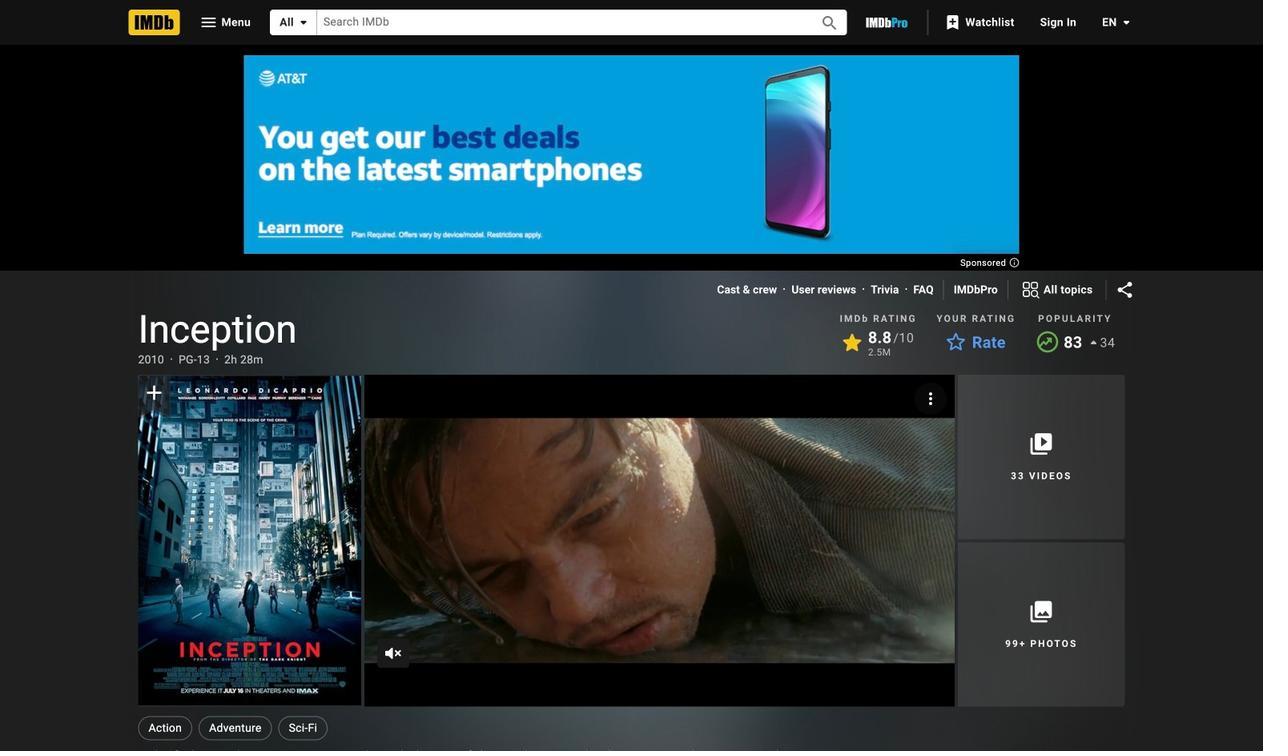 Task type: describe. For each thing, give the bounding box(es) containing it.
a thief who steals corporate secrets through the use of dream-sharing technology is given the inverse task of planting an idea into the mind of a c.e.o. image
[[364, 375, 955, 707]]

leonardo dicaprio, tom berenger, michael caine, lukas haas, marion cotillard, joseph gordon-levitt, tom hardy, elliot page, ken watanabe, and dileep rao in inception (2010) image
[[138, 376, 361, 706]]

Search IMDb text field
[[317, 10, 802, 35]]

arrow drop down image
[[1117, 13, 1136, 32]]

watch 10th anniversary dream trailer element
[[364, 375, 955, 707]]

home image
[[129, 10, 180, 35]]

video player application
[[364, 375, 955, 707]]

0 horizontal spatial group
[[138, 375, 361, 707]]

arrow drop up image
[[1084, 333, 1103, 352]]

share on social media image
[[1115, 280, 1134, 300]]

volume off image
[[383, 644, 403, 663]]



Task type: locate. For each thing, give the bounding box(es) containing it.
arrow drop down image
[[294, 13, 313, 32]]

video autoplay preference image
[[921, 389, 940, 408]]

None field
[[317, 10, 802, 35]]

watchlist image
[[943, 13, 962, 32]]

categories image
[[1021, 280, 1040, 300]]

menu image
[[199, 13, 218, 32]]

1 horizontal spatial group
[[364, 375, 955, 707]]

submit search image
[[820, 14, 839, 33]]

None search field
[[270, 10, 847, 35]]

group
[[364, 375, 955, 707], [138, 375, 361, 707]]



Task type: vqa. For each thing, say whether or not it's contained in the screenshot.
A thief who steals corporate secrets through the use of dream-sharing technology is given the inverse task of planting an idea into the mind of a C.E.O. image
yes



